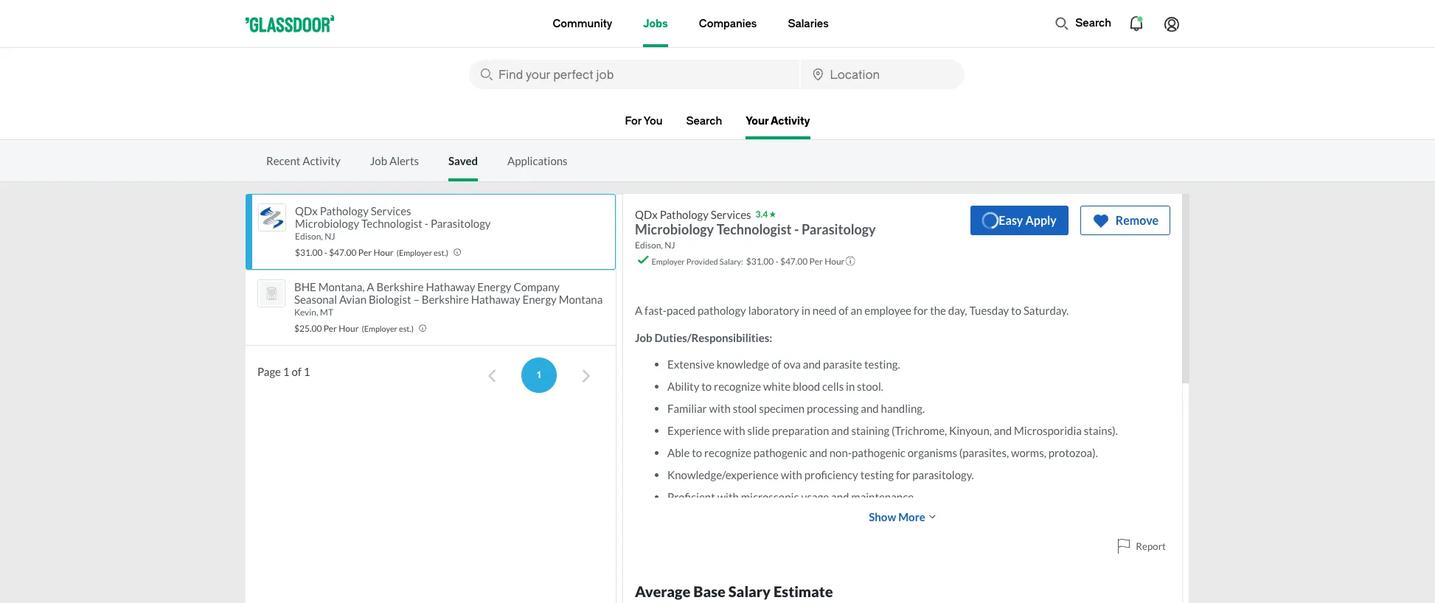 Task type: locate. For each thing, give the bounding box(es) containing it.
services inside qdx pathology services microbiology technologist - parasitology edison, nj
[[371, 204, 411, 218]]

1 horizontal spatial in
[[846, 380, 855, 393]]

1 horizontal spatial nj
[[665, 240, 675, 251]]

more
[[898, 510, 925, 524]]

1 horizontal spatial pathogenic
[[852, 446, 906, 459]]

for you
[[625, 115, 663, 128]]

1 horizontal spatial 1
[[304, 365, 310, 379]]

for left the
[[914, 304, 928, 317]]

laboratory
[[748, 304, 799, 317]]

recognize
[[714, 380, 761, 393], [704, 446, 751, 459]]

activity right your at the top right of page
[[771, 115, 810, 128]]

0 horizontal spatial technologist
[[361, 217, 423, 230]]

kinyoun,
[[949, 424, 992, 437]]

an
[[851, 304, 862, 317]]

pathology for qdx pathology services microbiology technologist - parasitology edison, nj
[[320, 204, 369, 218]]

per down qdx pathology services microbiology technologist - parasitology edison, nj
[[358, 247, 372, 258]]

a left the fast-
[[635, 304, 642, 317]]

(employer inside $31.00 - $47.00 per hour (employer est.)
[[397, 248, 432, 258]]

1
[[283, 365, 289, 379], [304, 365, 310, 379], [536, 370, 542, 381]]

0 horizontal spatial services
[[371, 204, 411, 218]]

- up $31.00 - $47.00 per hour (employer est.)
[[425, 217, 429, 230]]

jobs
[[643, 17, 668, 30]]

energy
[[477, 280, 511, 294], [522, 293, 557, 306]]

applications
[[507, 154, 568, 167]]

hour up the need
[[825, 256, 845, 267]]

salary
[[728, 583, 771, 600]]

(employer down the biologist
[[362, 324, 397, 334]]

1 vertical spatial recognize
[[704, 446, 751, 459]]

per up the need
[[809, 256, 823, 267]]

parasitology down the 'saved' link
[[431, 217, 491, 230]]

0 vertical spatial est.)
[[434, 248, 448, 258]]

1 horizontal spatial a
[[635, 304, 642, 317]]

1 horizontal spatial $47.00
[[780, 256, 808, 267]]

remove button
[[1080, 206, 1170, 235]]

0 horizontal spatial microbiology
[[295, 217, 359, 230]]

0 vertical spatial search
[[1075, 17, 1111, 29]]

(employer up bhe montana, a berkshire hathaway energy company link
[[397, 248, 432, 258]]

1 vertical spatial to
[[702, 380, 712, 393]]

0 horizontal spatial hour
[[339, 323, 359, 334]]

biologist
[[369, 293, 411, 306]]

easy
[[999, 213, 1023, 227]]

activity right recent
[[303, 154, 340, 167]]

edison, inside microbiology technologist - parasitology edison, nj
[[635, 240, 663, 251]]

Search keyword field
[[469, 60, 799, 89]]

2 horizontal spatial hour
[[825, 256, 845, 267]]

hour for $31.00 - $47.00 per hour
[[825, 256, 845, 267]]

page
[[257, 365, 281, 379]]

0 vertical spatial to
[[1011, 304, 1021, 317]]

services left 3.4
[[711, 208, 751, 221]]

activity for your activity
[[771, 115, 810, 128]]

nj down the 'qdx pathology services' link
[[325, 231, 335, 242]]

edison, up employer
[[635, 240, 663, 251]]

microbiology
[[295, 217, 359, 230], [635, 221, 714, 237]]

per
[[358, 247, 372, 258], [809, 256, 823, 267], [324, 323, 337, 334]]

- inside microbiology technologist - parasitology edison, nj
[[794, 221, 799, 237]]

per for $31.00 - $47.00 per hour (employer est.)
[[358, 247, 372, 258]]

with left stool
[[709, 402, 731, 415]]

microbiology technologist - parasitology edison, nj
[[635, 221, 876, 251]]

qdx pathology services logo image
[[260, 206, 284, 229]]

organisms
[[908, 446, 957, 459]]

job for job duties/responsibilities:
[[635, 331, 652, 344]]

1 horizontal spatial hour
[[373, 247, 394, 258]]

$47.00
[[329, 247, 357, 258], [780, 256, 808, 267]]

hour for $31.00 - $47.00 per hour (employer est.)
[[373, 247, 394, 258]]

qdx for qdx pathology services microbiology technologist - parasitology edison, nj
[[295, 204, 318, 218]]

and right ova
[[803, 358, 821, 371]]

activity for recent activity
[[303, 154, 340, 167]]

1 horizontal spatial services
[[711, 208, 751, 221]]

1 horizontal spatial per
[[358, 247, 372, 258]]

0 horizontal spatial pathology
[[320, 204, 369, 218]]

2 horizontal spatial per
[[809, 256, 823, 267]]

$47.00 up montana,
[[329, 247, 357, 258]]

0 horizontal spatial pathogenic
[[754, 446, 807, 459]]

technologist up $31.00 - $47.00 per hour (employer est.)
[[361, 217, 423, 230]]

slide
[[747, 424, 770, 437]]

1 horizontal spatial qdx
[[635, 208, 658, 221]]

of left ova
[[772, 358, 781, 371]]

0 vertical spatial job
[[370, 154, 387, 167]]

pathogenic down preparation
[[754, 446, 807, 459]]

1 vertical spatial in
[[846, 380, 855, 393]]

$47.00 for $31.00 - $47.00 per hour (employer est.)
[[329, 247, 357, 258]]

1 none field from the left
[[469, 60, 799, 89]]

0 horizontal spatial parasitology
[[431, 217, 491, 230]]

(parasites,
[[959, 446, 1009, 459]]

$31.00 down microbiology technologist - parasitology edison, nj
[[746, 256, 774, 267]]

1 inside 1 button
[[536, 370, 542, 381]]

saved
[[448, 154, 478, 167]]

technologist
[[361, 217, 423, 230], [717, 221, 792, 237]]

0 horizontal spatial of
[[292, 365, 301, 379]]

job
[[370, 154, 387, 167], [635, 331, 652, 344]]

1 horizontal spatial parasitology
[[802, 221, 876, 237]]

$25.00
[[294, 323, 322, 334]]

Search location field
[[801, 60, 965, 89]]

0 vertical spatial activity
[[771, 115, 810, 128]]

qdx inside qdx pathology services microbiology technologist - parasitology edison, nj
[[295, 204, 318, 218]]

processing
[[807, 402, 859, 415]]

per down mt
[[324, 323, 337, 334]]

2 horizontal spatial 1
[[536, 370, 542, 381]]

0 horizontal spatial a
[[367, 280, 374, 294]]

0 horizontal spatial $31.00
[[295, 247, 323, 258]]

a right avian
[[367, 280, 374, 294]]

1 horizontal spatial technologist
[[717, 221, 792, 237]]

usage
[[801, 490, 829, 504]]

0 vertical spatial (employer
[[397, 248, 432, 258]]

qdx up employer
[[635, 208, 658, 221]]

fast-
[[645, 304, 667, 317]]

and down proficiency
[[831, 490, 849, 504]]

familiar with stool specimen processing and handling.
[[667, 402, 925, 415]]

with down knowledge/experience
[[717, 490, 739, 504]]

2 vertical spatial to
[[692, 446, 702, 459]]

with up proficient with microscopic usage and maintenance.
[[781, 468, 802, 482]]

job down the fast-
[[635, 331, 652, 344]]

est.) up bhe montana, a berkshire hathaway energy company link
[[434, 248, 448, 258]]

pathology inside qdx pathology services microbiology technologist - parasitology edison, nj
[[320, 204, 369, 218]]

0 vertical spatial a
[[367, 280, 374, 294]]

you
[[644, 115, 663, 128]]

1 vertical spatial a
[[635, 304, 642, 317]]

pathology up $31.00 - $47.00 per hour (employer est.)
[[320, 204, 369, 218]]

your activity link
[[746, 115, 810, 139]]

pathology
[[698, 304, 746, 317]]

and for maintenance.
[[831, 490, 849, 504]]

microbiology up $31.00 - $47.00 per hour (employer est.)
[[295, 217, 359, 230]]

1 vertical spatial for
[[896, 468, 910, 482]]

per for $31.00 - $47.00 per hour
[[809, 256, 823, 267]]

0 horizontal spatial activity
[[303, 154, 340, 167]]

edison, up bhe
[[295, 231, 323, 242]]

1 horizontal spatial none field
[[801, 60, 965, 89]]

and up knowledge/experience with proficiency testing for parasitology.
[[809, 446, 827, 459]]

for
[[914, 304, 928, 317], [896, 468, 910, 482]]

a inside bhe montana, a berkshire hathaway energy company seasonal avian biologist – berkshire hathaway energy montana kevin, mt
[[367, 280, 374, 294]]

$31.00 up bhe
[[295, 247, 323, 258]]

activity
[[771, 115, 810, 128], [303, 154, 340, 167]]

ability to recognize white blood cells in stool.
[[667, 380, 883, 393]]

0 vertical spatial recognize
[[714, 380, 761, 393]]

-
[[425, 217, 429, 230], [794, 221, 799, 237], [324, 247, 327, 258], [775, 256, 778, 267]]

qdx right qdx pathology services logo
[[295, 204, 318, 218]]

of right page on the left of the page
[[292, 365, 301, 379]]

nj up employer
[[665, 240, 675, 251]]

1 vertical spatial job
[[635, 331, 652, 344]]

in
[[801, 304, 810, 317], [846, 380, 855, 393]]

pathology up employer provided salary:
[[660, 208, 709, 221]]

employer
[[652, 257, 685, 266]]

and
[[803, 358, 821, 371], [861, 402, 879, 415], [831, 424, 849, 437], [994, 424, 1012, 437], [809, 446, 827, 459], [831, 490, 849, 504]]

0 horizontal spatial $47.00
[[329, 247, 357, 258]]

1 horizontal spatial search
[[1075, 17, 1111, 29]]

paced
[[667, 304, 696, 317]]

parasitology
[[431, 217, 491, 230], [802, 221, 876, 237]]

with
[[709, 402, 731, 415], [724, 424, 745, 437], [781, 468, 802, 482], [717, 490, 739, 504]]

0 horizontal spatial search
[[686, 115, 722, 128]]

to right ability
[[702, 380, 712, 393]]

in right cells
[[846, 380, 855, 393]]

parasitology up the $31.00 - $47.00 per hour
[[802, 221, 876, 237]]

community link
[[553, 0, 612, 47]]

energy left the company
[[477, 280, 511, 294]]

$47.00 for $31.00 - $47.00 per hour
[[780, 256, 808, 267]]

qdx for qdx pathology services
[[635, 208, 658, 221]]

to right able
[[692, 446, 702, 459]]

1 vertical spatial (employer
[[362, 324, 397, 334]]

0 vertical spatial for
[[914, 304, 928, 317]]

with for slide
[[724, 424, 745, 437]]

job left alerts
[[370, 154, 387, 167]]

technologist inside qdx pathology services microbiology technologist - parasitology edison, nj
[[361, 217, 423, 230]]

alerts
[[389, 154, 419, 167]]

base
[[693, 583, 726, 600]]

0 horizontal spatial edison,
[[295, 231, 323, 242]]

to right tuesday on the right bottom of the page
[[1011, 304, 1021, 317]]

need
[[813, 304, 837, 317]]

services up $31.00 - $47.00 per hour (employer est.)
[[371, 204, 411, 218]]

able to recognize pathogenic and non-pathogenic organisms (parasites, worms, protozoa).
[[667, 446, 1098, 459]]

1 horizontal spatial job
[[635, 331, 652, 344]]

$31.00 for $31.00 - $47.00 per hour (employer est.)
[[295, 247, 323, 258]]

0 horizontal spatial 1
[[283, 365, 289, 379]]

testing.
[[864, 358, 900, 371]]

and up non-
[[831, 424, 849, 437]]

hour down qdx pathology services microbiology technologist - parasitology edison, nj
[[373, 247, 394, 258]]

prev icon image
[[483, 367, 501, 385]]

- inside qdx pathology services microbiology technologist - parasitology edison, nj
[[425, 217, 429, 230]]

1 vertical spatial search
[[686, 115, 722, 128]]

1 horizontal spatial microbiology
[[635, 221, 714, 237]]

microbiology up employer
[[635, 221, 714, 237]]

0 horizontal spatial in
[[801, 304, 810, 317]]

montana
[[559, 293, 603, 306]]

staining
[[851, 424, 890, 437]]

recognize up knowledge/experience
[[704, 446, 751, 459]]

non-
[[829, 446, 852, 459]]

employee
[[865, 304, 912, 317]]

1 vertical spatial est.)
[[399, 324, 414, 334]]

edison, inside qdx pathology services microbiology technologist - parasitology edison, nj
[[295, 231, 323, 242]]

- up the $31.00 - $47.00 per hour
[[794, 221, 799, 237]]

None field
[[469, 60, 799, 89], [801, 60, 965, 89]]

pathogenic up 'testing'
[[852, 446, 906, 459]]

salaries link
[[788, 0, 829, 47]]

energy left montana
[[522, 293, 557, 306]]

recent
[[266, 154, 300, 167]]

0 horizontal spatial nj
[[325, 231, 335, 242]]

0 horizontal spatial est.)
[[399, 324, 414, 334]]

1 horizontal spatial pathology
[[660, 208, 709, 221]]

maintenance.
[[851, 490, 916, 504]]

applications link
[[507, 154, 568, 167]]

1 horizontal spatial est.)
[[434, 248, 448, 258]]

est.) down –
[[399, 324, 414, 334]]

companies
[[699, 17, 757, 30]]

mt
[[320, 307, 333, 318]]

remove
[[1116, 213, 1159, 227]]

0 horizontal spatial none field
[[469, 60, 799, 89]]

2 none field from the left
[[801, 60, 965, 89]]

for right 'testing'
[[896, 468, 910, 482]]

$47.00 down microbiology technologist - parasitology edison, nj
[[780, 256, 808, 267]]

nj inside microbiology technologist - parasitology edison, nj
[[665, 240, 675, 251]]

of left an at the bottom right
[[839, 304, 849, 317]]

with left slide
[[724, 424, 745, 437]]

1 horizontal spatial of
[[772, 358, 781, 371]]

berkshire right –
[[422, 293, 469, 306]]

1 horizontal spatial edison,
[[635, 240, 663, 251]]

show more
[[869, 510, 925, 524]]

hour down avian
[[339, 323, 359, 334]]

1 horizontal spatial $31.00
[[746, 256, 774, 267]]

microbiology inside microbiology technologist - parasitology edison, nj
[[635, 221, 714, 237]]

technologist down 3.4
[[717, 221, 792, 237]]

in left the need
[[801, 304, 810, 317]]

1 vertical spatial activity
[[303, 154, 340, 167]]

montana,
[[318, 280, 365, 294]]

0 horizontal spatial qdx
[[295, 204, 318, 218]]

next icon image
[[577, 367, 595, 385]]

proficiency
[[804, 468, 858, 482]]

2 pathogenic from the left
[[852, 446, 906, 459]]

recognize for white
[[714, 380, 761, 393]]

recognize down knowledge
[[714, 380, 761, 393]]

0 horizontal spatial job
[[370, 154, 387, 167]]

stains).
[[1084, 424, 1118, 437]]

bhe montana, a berkshire hathaway energy company seasonal avian biologist – berkshire hathaway energy montana kevin, mt
[[294, 280, 603, 318]]

job alerts link
[[370, 154, 419, 167]]

1 horizontal spatial activity
[[771, 115, 810, 128]]



Task type: vqa. For each thing, say whether or not it's contained in the screenshot.
stool.
yes



Task type: describe. For each thing, give the bounding box(es) containing it.
$31.00 for $31.00 - $47.00 per hour
[[746, 256, 774, 267]]

est.) inside $31.00 - $47.00 per hour (employer est.)
[[434, 248, 448, 258]]

to for able to recognize pathogenic and non-pathogenic organisms (parasites, worms, protozoa).
[[692, 446, 702, 459]]

salary:
[[720, 257, 743, 266]]

blood
[[793, 380, 820, 393]]

report button
[[1111, 537, 1170, 559]]

ability
[[667, 380, 699, 393]]

0 vertical spatial in
[[801, 304, 810, 317]]

- up montana,
[[324, 247, 327, 258]]

est.) inside $25.00 per hour (employer est.)
[[399, 324, 414, 334]]

knowledge
[[717, 358, 769, 371]]

average base salary estimate
[[635, 583, 833, 600]]

average
[[635, 583, 691, 600]]

the
[[930, 304, 946, 317]]

of for 1
[[292, 365, 301, 379]]

0 horizontal spatial per
[[324, 323, 337, 334]]

employer provided salary:
[[652, 257, 743, 266]]

salaries
[[788, 17, 829, 30]]

1 horizontal spatial energy
[[522, 293, 557, 306]]

show
[[869, 510, 896, 524]]

with for microscopic
[[717, 490, 739, 504]]

job alerts
[[370, 154, 419, 167]]

stool.
[[857, 380, 883, 393]]

extensive
[[667, 358, 714, 371]]

bhe montana, a berkshire hathaway energy company link
[[294, 280, 560, 294]]

1 pathogenic from the left
[[754, 446, 807, 459]]

$25.00 per hour (employer est.)
[[294, 323, 414, 334]]

with for proficiency
[[781, 468, 802, 482]]

bhe
[[294, 280, 316, 294]]

and for staining
[[831, 424, 849, 437]]

2 horizontal spatial of
[[839, 304, 849, 317]]

avian
[[339, 293, 367, 306]]

parasitology inside qdx pathology services microbiology technologist - parasitology edison, nj
[[431, 217, 491, 230]]

nj inside qdx pathology services microbiology technologist - parasitology edison, nj
[[325, 231, 335, 242]]

kevin,
[[294, 307, 318, 318]]

cells
[[822, 380, 844, 393]]

easy apply button
[[970, 206, 1068, 235]]

saved link
[[448, 154, 478, 181]]

protozoa).
[[1049, 446, 1098, 459]]

and down stool.
[[861, 402, 879, 415]]

services for qdx pathology services
[[711, 208, 751, 221]]

$31.00 - $47.00 per hour (employer est.)
[[295, 247, 448, 258]]

technologist inside microbiology technologist - parasitology edison, nj
[[717, 221, 792, 237]]

- down microbiology technologist - parasitology edison, nj
[[775, 256, 778, 267]]

for you link
[[625, 115, 663, 136]]

your
[[746, 115, 769, 128]]

0 horizontal spatial energy
[[477, 280, 511, 294]]

$31.00 - $47.00 per hour
[[746, 256, 845, 267]]

preparation
[[772, 424, 829, 437]]

(trichrome,
[[892, 424, 947, 437]]

1 button
[[521, 358, 557, 393]]

1 horizontal spatial for
[[914, 304, 928, 317]]

microbiology inside qdx pathology services microbiology technologist - parasitology edison, nj
[[295, 217, 359, 230]]

none field the search location
[[801, 60, 965, 89]]

and up (parasites,
[[994, 424, 1012, 437]]

report
[[1136, 540, 1166, 552]]

0 horizontal spatial for
[[896, 468, 910, 482]]

parasitology.
[[912, 468, 974, 482]]

–
[[413, 293, 419, 306]]

specimen
[[759, 402, 805, 415]]

search link
[[686, 115, 722, 136]]

companies link
[[699, 0, 757, 47]]

microscopic
[[741, 490, 799, 504]]

proficient
[[667, 490, 715, 504]]

ova
[[784, 358, 801, 371]]

search inside search button
[[1075, 17, 1111, 29]]

a fast-paced pathology laboratory in need of an employee for the day, tuesday to saturday.
[[635, 304, 1069, 317]]

saturday.
[[1024, 304, 1069, 317]]

qdx pathology services link
[[295, 204, 411, 218]]

recent activity link
[[266, 154, 340, 167]]

knowledge/experience
[[667, 468, 779, 482]]

testing
[[860, 468, 894, 482]]

qdx pathology services
[[635, 208, 751, 221]]

pathology for qdx pathology services
[[660, 208, 709, 221]]

parasitology inside microbiology technologist - parasitology edison, nj
[[802, 221, 876, 237]]

job duties/responsibilities:
[[635, 331, 772, 344]]

day,
[[948, 304, 967, 317]]

proficient with microscopic usage and maintenance.
[[667, 490, 916, 504]]

services for qdx pathology services microbiology technologist - parasitology edison, nj
[[371, 204, 411, 218]]

and for parasite
[[803, 358, 821, 371]]

experience
[[667, 424, 722, 437]]

knowledge/experience with proficiency testing for parasitology.
[[667, 468, 974, 482]]

(employer inside $25.00 per hour (employer est.)
[[362, 324, 397, 334]]

parasite
[[823, 358, 862, 371]]

recognize for pathogenic
[[704, 446, 751, 459]]

page 1 of 1
[[257, 365, 310, 379]]

easy apply
[[999, 213, 1057, 227]]

job for job alerts
[[370, 154, 387, 167]]

microsporidia
[[1014, 424, 1082, 437]]

search button
[[1047, 9, 1119, 38]]

jobs link
[[643, 0, 668, 47]]

seasonal
[[294, 293, 337, 306]]

berkshire down $31.00 - $47.00 per hour (employer est.)
[[376, 280, 424, 294]]

company
[[514, 280, 560, 294]]

apply
[[1025, 213, 1057, 227]]

none field the search keyword
[[469, 60, 799, 89]]

and for non-
[[809, 446, 827, 459]]

of for ova
[[772, 358, 781, 371]]

experience with slide preparation and staining (trichrome, kinyoun, and microsporidia stains).
[[667, 424, 1118, 437]]

for
[[625, 115, 642, 128]]

white
[[763, 380, 791, 393]]

recent activity
[[266, 154, 340, 167]]

stool
[[733, 402, 757, 415]]

estimate
[[774, 583, 833, 600]]

with for stool
[[709, 402, 731, 415]]

to for ability to recognize white blood cells in stool.
[[702, 380, 712, 393]]

community
[[553, 17, 612, 30]]



